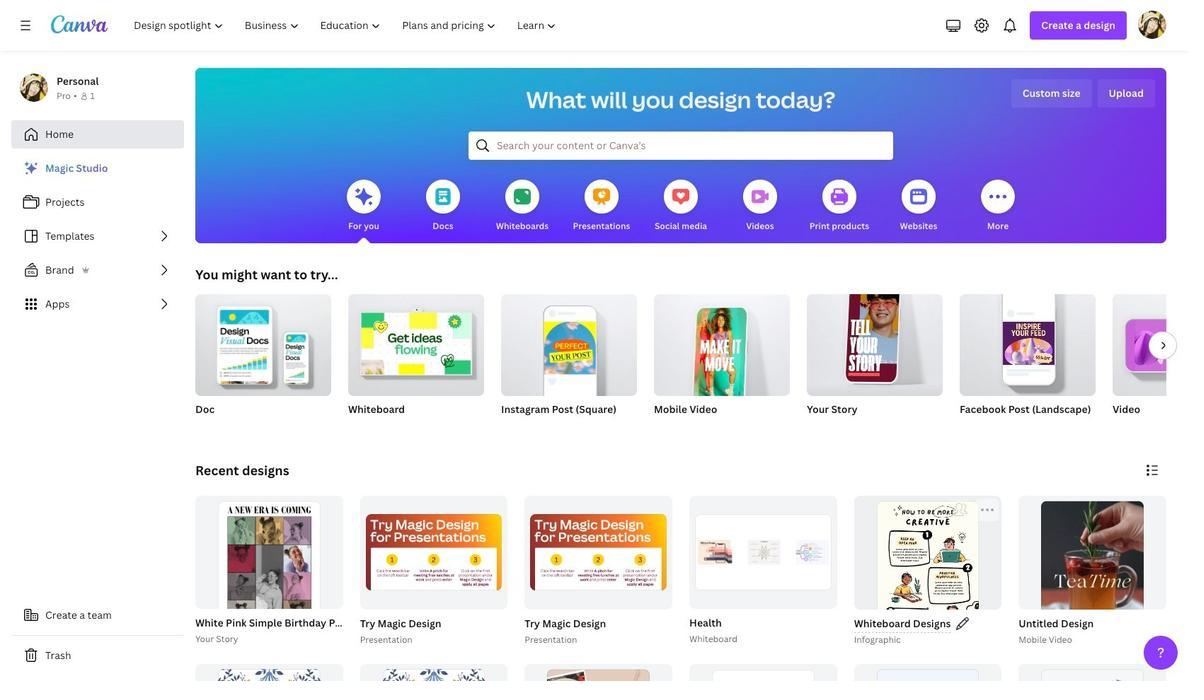 Task type: locate. For each thing, give the bounding box(es) containing it.
group
[[807, 286, 943, 435], [807, 286, 943, 396], [195, 289, 331, 435], [195, 289, 331, 396], [348, 289, 484, 435], [348, 289, 484, 396], [501, 289, 637, 435], [501, 289, 637, 396], [960, 289, 1096, 435], [960, 289, 1096, 396], [654, 295, 790, 435], [654, 295, 790, 405], [1113, 295, 1189, 435], [1113, 295, 1189, 396], [193, 496, 483, 682], [195, 496, 343, 682], [357, 496, 508, 647], [360, 496, 508, 610], [522, 496, 673, 647], [525, 496, 673, 610], [687, 496, 837, 647], [852, 496, 1002, 682], [854, 496, 1002, 682], [1016, 496, 1167, 682], [1019, 496, 1167, 682], [195, 664, 343, 682], [360, 664, 508, 682], [525, 664, 673, 682], [690, 664, 837, 682], [854, 664, 1002, 682], [1019, 664, 1167, 682]]

list
[[11, 154, 184, 319]]

None search field
[[469, 132, 894, 160]]



Task type: vqa. For each thing, say whether or not it's contained in the screenshot.
To back
no



Task type: describe. For each thing, give the bounding box(es) containing it.
Search search field
[[497, 132, 865, 159]]

stephanie aranda image
[[1138, 11, 1167, 39]]

top level navigation element
[[125, 11, 569, 40]]



